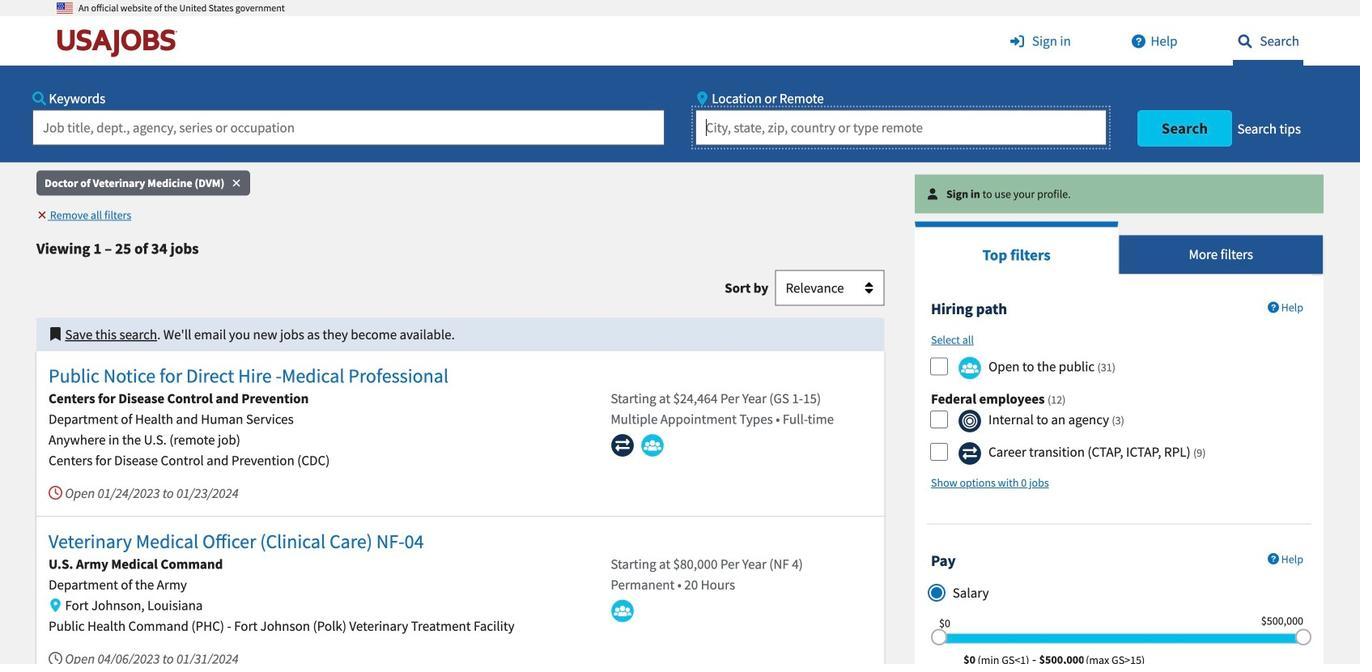 Task type: describe. For each thing, give the bounding box(es) containing it.
usajobs logo image
[[57, 28, 185, 58]]

City, state, zip, country or type remote text field
[[696, 110, 1107, 145]]

internal to an agency image
[[959, 409, 982, 433]]

Job title, dept., agency, series or occupation text field
[[32, 110, 665, 145]]

main navigation element
[[0, 16, 1361, 163]]

job search image
[[1234, 34, 1258, 48]]



Task type: vqa. For each thing, say whether or not it's contained in the screenshot.
USAJOBS logo on the left top of page
yes



Task type: locate. For each thing, give the bounding box(es) containing it.
help image
[[1127, 34, 1151, 48]]

header element
[[0, 0, 1361, 163]]

pay help image
[[1268, 553, 1280, 565]]

open to the public image
[[959, 356, 982, 380]]

None text field
[[931, 652, 976, 664], [1040, 652, 1084, 664], [931, 652, 976, 664], [1040, 652, 1084, 664]]

hiring path help image
[[1268, 302, 1280, 313]]

u.s. flag image
[[57, 0, 73, 16]]

tab list
[[915, 222, 1324, 275]]

career transition (ctap, ictap, rpl) image
[[959, 442, 982, 465]]

remove all filters image
[[36, 209, 48, 221]]



